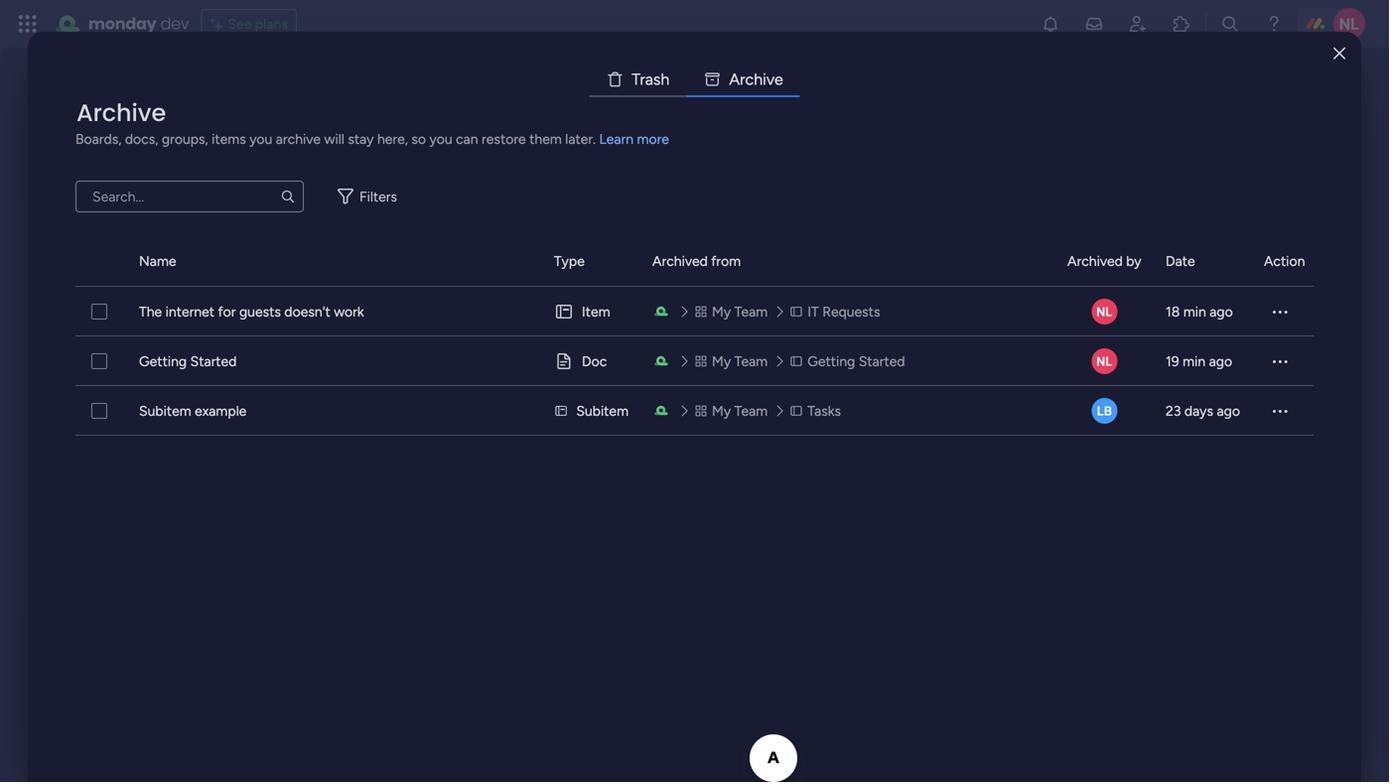 Task type: locate. For each thing, give the bounding box(es) containing it.
2 archived from the left
[[1068, 253, 1123, 270]]

getting started
[[139, 353, 237, 370], [808, 353, 906, 370]]

min right 18
[[1184, 304, 1207, 320]]

started
[[190, 353, 237, 370], [859, 353, 906, 370]]

0 horizontal spatial archived
[[653, 253, 708, 270]]

subitem down doc
[[577, 403, 629, 420]]

2 r from the left
[[740, 70, 746, 89]]

0 horizontal spatial getting started
[[139, 353, 237, 370]]

started up example on the bottom of page
[[190, 353, 237, 370]]

getting started down "requests"
[[808, 353, 906, 370]]

2 my team link from the top
[[692, 351, 774, 373]]

noah lott image
[[1092, 299, 1118, 325], [1092, 349, 1118, 375]]

row containing the internet for guests doesn't work
[[75, 287, 1314, 337]]

1 team from the top
[[735, 304, 768, 320]]

t
[[632, 70, 640, 89]]

learn more link
[[600, 131, 670, 148]]

item
[[582, 304, 611, 320]]

it requests link
[[788, 301, 887, 323]]

a r c h i v e
[[730, 70, 784, 89]]

tasks link
[[788, 400, 848, 422]]

2 vertical spatial ago
[[1217, 403, 1241, 420]]

ago right 18
[[1210, 304, 1234, 320]]

subitem for subitem example
[[139, 403, 191, 420]]

1 noah lott image from the top
[[1092, 299, 1118, 325]]

3 row from the top
[[75, 386, 1314, 436]]

row group containing name
[[75, 236, 1314, 287]]

subitem example
[[139, 403, 247, 420]]

1 vertical spatial team
[[735, 353, 768, 370]]

1 vertical spatial min
[[1183, 353, 1206, 370]]

1 my team from the top
[[712, 304, 768, 320]]

0 horizontal spatial you
[[250, 131, 273, 148]]

getting down the
[[139, 353, 187, 370]]

ago for 23 days ago
[[1217, 403, 1241, 420]]

noah lott image
[[1334, 8, 1366, 40]]

table
[[75, 236, 1314, 751]]

team left getting started link
[[735, 353, 768, 370]]

select product image
[[18, 14, 38, 34]]

items
[[212, 131, 246, 148]]

1 vertical spatial my
[[712, 353, 731, 370]]

r left i
[[740, 70, 746, 89]]

archived left by
[[1068, 253, 1123, 270]]

subitem
[[139, 403, 191, 420], [577, 403, 629, 420]]

1 horizontal spatial archived
[[1068, 253, 1123, 270]]

1 vertical spatial menu image
[[1271, 352, 1291, 372]]

2 row from the top
[[75, 337, 1314, 386]]

menu image right 19 min ago
[[1271, 352, 1291, 372]]

1 archived from the left
[[653, 253, 708, 270]]

1 you from the left
[[250, 131, 273, 148]]

my for it
[[712, 304, 731, 320]]

None search field
[[75, 181, 304, 213]]

menu image right 23 days ago
[[1271, 401, 1291, 421]]

noah lott image up luigi bowers image
[[1092, 349, 1118, 375]]

you right items
[[250, 131, 273, 148]]

help image
[[1265, 14, 1285, 34]]

19
[[1166, 353, 1180, 370]]

stay
[[348, 131, 374, 148]]

row group
[[75, 236, 1314, 287]]

3 team from the top
[[735, 403, 768, 420]]

them
[[530, 131, 562, 148]]

0 vertical spatial noah lott image
[[1092, 299, 1118, 325]]

notifications image
[[1041, 14, 1061, 34]]

archive
[[76, 96, 166, 130]]

row containing getting started
[[75, 337, 1314, 386]]

will
[[324, 131, 345, 148]]

i
[[763, 70, 767, 89]]

column header
[[75, 236, 115, 286]]

you
[[250, 131, 273, 148], [430, 131, 453, 148]]

here,
[[377, 131, 408, 148]]

r left s
[[640, 70, 646, 89]]

ago right 19
[[1210, 353, 1233, 370]]

0 horizontal spatial started
[[190, 353, 237, 370]]

my
[[712, 304, 731, 320], [712, 353, 731, 370], [712, 403, 731, 420]]

1 vertical spatial my team link
[[692, 351, 774, 373]]

started down "requests"
[[859, 353, 906, 370]]

2 menu image from the top
[[1271, 352, 1291, 372]]

2 noah lott image from the top
[[1092, 349, 1118, 375]]

my team
[[712, 304, 768, 320], [712, 353, 768, 370], [712, 403, 768, 420]]

1 subitem from the left
[[139, 403, 191, 420]]

noah lott image down archived by column header
[[1092, 299, 1118, 325]]

my team for getting
[[712, 353, 768, 370]]

2 team from the top
[[735, 353, 768, 370]]

r
[[640, 70, 646, 89], [740, 70, 746, 89]]

my team for it
[[712, 304, 768, 320]]

work
[[334, 304, 364, 320]]

r for a
[[740, 70, 746, 89]]

my team link
[[692, 301, 774, 323], [692, 351, 774, 373], [692, 400, 774, 422]]

0 vertical spatial menu image
[[1271, 302, 1291, 322]]

min right 19
[[1183, 353, 1206, 370]]

team
[[735, 304, 768, 320], [735, 353, 768, 370], [735, 403, 768, 420]]

2 vertical spatial my team link
[[692, 400, 774, 422]]

1 vertical spatial noah lott image
[[1092, 349, 1118, 375]]

h
[[661, 70, 670, 89], [754, 70, 763, 89]]

1 horizontal spatial started
[[859, 353, 906, 370]]

ago right the days
[[1217, 403, 1241, 420]]

archived for archived by
[[1068, 253, 1123, 270]]

0 vertical spatial team
[[735, 304, 768, 320]]

name column header
[[139, 236, 531, 286]]

a
[[646, 70, 654, 89]]

1 vertical spatial my team
[[712, 353, 768, 370]]

h left v
[[754, 70, 763, 89]]

subitem for subitem
[[577, 403, 629, 420]]

for
[[218, 304, 236, 320]]

row containing subitem example
[[75, 386, 1314, 436]]

by
[[1127, 253, 1142, 270]]

1 my team link from the top
[[692, 301, 774, 323]]

3 my team link from the top
[[692, 400, 774, 422]]

2 my from the top
[[712, 353, 731, 370]]

apps image
[[1172, 14, 1192, 34]]

team for it
[[735, 304, 768, 320]]

1 started from the left
[[190, 353, 237, 370]]

action
[[1265, 253, 1306, 270]]

0 vertical spatial my team
[[712, 304, 768, 320]]

0 vertical spatial my team link
[[692, 301, 774, 323]]

c
[[746, 70, 754, 89]]

getting started down internet on the left top of page
[[139, 353, 237, 370]]

archived
[[653, 253, 708, 270], [1068, 253, 1123, 270]]

1 horizontal spatial subitem
[[577, 403, 629, 420]]

2 my team from the top
[[712, 353, 768, 370]]

tasks
[[808, 403, 842, 420]]

0 vertical spatial my
[[712, 304, 731, 320]]

0 horizontal spatial r
[[640, 70, 646, 89]]

0 horizontal spatial getting
[[139, 353, 187, 370]]

menu image down action
[[1271, 302, 1291, 322]]

ago
[[1210, 304, 1234, 320], [1210, 353, 1233, 370], [1217, 403, 1241, 420]]

it
[[808, 304, 819, 320]]

requests
[[823, 304, 881, 320]]

Search for items in the recycle bin search field
[[75, 181, 304, 213]]

2 vertical spatial menu image
[[1271, 401, 1291, 421]]

getting
[[139, 353, 187, 370], [808, 353, 856, 370]]

2 vertical spatial team
[[735, 403, 768, 420]]

the
[[139, 304, 162, 320]]

min for 18
[[1184, 304, 1207, 320]]

3 menu image from the top
[[1271, 401, 1291, 421]]

action column header
[[1265, 236, 1314, 286]]

1 menu image from the top
[[1271, 302, 1291, 322]]

1 horizontal spatial h
[[754, 70, 763, 89]]

1 vertical spatial ago
[[1210, 353, 1233, 370]]

2 started from the left
[[859, 353, 906, 370]]

dev
[[161, 12, 189, 35]]

19 min ago
[[1166, 353, 1233, 370]]

1 horizontal spatial getting started
[[808, 353, 906, 370]]

learn
[[600, 131, 634, 148]]

1 horizontal spatial r
[[740, 70, 746, 89]]

subitem inside cell
[[577, 403, 629, 420]]

doesn't
[[285, 304, 331, 320]]

you right so
[[430, 131, 453, 148]]

search everything image
[[1221, 14, 1241, 34]]

filters button
[[328, 181, 413, 213]]

my team link for getting
[[692, 351, 774, 373]]

r for t
[[640, 70, 646, 89]]

0 vertical spatial min
[[1184, 304, 1207, 320]]

1 r from the left
[[640, 70, 646, 89]]

1 row from the top
[[75, 287, 1314, 337]]

2 vertical spatial my
[[712, 403, 731, 420]]

row
[[75, 287, 1314, 337], [75, 337, 1314, 386], [75, 386, 1314, 436]]

date column header
[[1166, 236, 1241, 286]]

team down from
[[735, 304, 768, 320]]

subitem left example on the bottom of page
[[139, 403, 191, 420]]

1 getting from the left
[[139, 353, 187, 370]]

so
[[412, 131, 426, 148]]

2 getting started from the left
[[808, 353, 906, 370]]

doc cell
[[554, 337, 629, 386]]

menu image
[[1271, 302, 1291, 322], [1271, 352, 1291, 372], [1271, 401, 1291, 421]]

luigi bowers image
[[1092, 398, 1118, 424]]

getting down the it requests link
[[808, 353, 856, 370]]

boards,
[[75, 131, 122, 148]]

2 subitem from the left
[[577, 403, 629, 420]]

2 min from the top
[[1183, 353, 1206, 370]]

team left tasks link
[[735, 403, 768, 420]]

1 my from the top
[[712, 304, 731, 320]]

0 horizontal spatial h
[[661, 70, 670, 89]]

archived left from
[[653, 253, 708, 270]]

1 horizontal spatial getting
[[808, 353, 856, 370]]

subitem cell
[[554, 386, 629, 436]]

1 min from the top
[[1184, 304, 1207, 320]]

getting started inside getting started link
[[808, 353, 906, 370]]

archived by
[[1068, 253, 1142, 270]]

min
[[1184, 304, 1207, 320], [1183, 353, 1206, 370]]

0 vertical spatial ago
[[1210, 304, 1234, 320]]

2 vertical spatial my team
[[712, 403, 768, 420]]

1 horizontal spatial you
[[430, 131, 453, 148]]

table containing name
[[75, 236, 1314, 751]]

h right a
[[661, 70, 670, 89]]

0 horizontal spatial subitem
[[139, 403, 191, 420]]

archived by column header
[[1068, 236, 1143, 286]]



Task type: describe. For each thing, give the bounding box(es) containing it.
archive
[[276, 131, 321, 148]]

docs,
[[125, 131, 158, 148]]

more
[[637, 131, 670, 148]]

monday dev
[[88, 12, 189, 35]]

filters
[[360, 188, 397, 205]]

18 min ago
[[1166, 304, 1234, 320]]

min for 19
[[1183, 353, 1206, 370]]

23
[[1166, 403, 1182, 420]]

guests
[[239, 304, 281, 320]]

menu image for 19 min ago
[[1271, 352, 1291, 372]]

1 getting started from the left
[[139, 353, 237, 370]]

the internet for guests doesn't work
[[139, 304, 364, 320]]

1 h from the left
[[661, 70, 670, 89]]

internet
[[166, 304, 215, 320]]

18
[[1166, 304, 1181, 320]]

close image
[[1334, 46, 1346, 61]]

t r a s h
[[632, 70, 670, 89]]

plans
[[255, 15, 288, 32]]

getting started link
[[788, 351, 912, 373]]

team for getting
[[735, 353, 768, 370]]

it requests
[[808, 304, 881, 320]]

groups,
[[162, 131, 208, 148]]

s
[[654, 70, 661, 89]]

3 my team from the top
[[712, 403, 768, 420]]

monday
[[88, 12, 157, 35]]

type column header
[[554, 236, 629, 286]]

ago for 18 min ago
[[1210, 304, 1234, 320]]

a
[[730, 70, 740, 89]]

noah lott image for 19
[[1092, 349, 1118, 375]]

ago for 19 min ago
[[1210, 353, 1233, 370]]

days
[[1185, 403, 1214, 420]]

doc
[[582, 353, 607, 370]]

archive boards, docs, groups, items you archive will stay here, so you can restore them later. learn more
[[75, 96, 670, 148]]

later.
[[566, 131, 596, 148]]

my for getting
[[712, 353, 731, 370]]

2 getting from the left
[[808, 353, 856, 370]]

23 days ago
[[1166, 403, 1241, 420]]

my team link for it
[[692, 301, 774, 323]]

e
[[775, 70, 784, 89]]

2 h from the left
[[754, 70, 763, 89]]

2 you from the left
[[430, 131, 453, 148]]

menu image for 18 min ago
[[1271, 302, 1291, 322]]

see plans
[[228, 15, 288, 32]]

type
[[554, 253, 585, 270]]

archived from column header
[[653, 236, 1044, 286]]

from
[[712, 253, 741, 270]]

example
[[195, 403, 247, 420]]

item cell
[[554, 287, 629, 337]]

3 my from the top
[[712, 403, 731, 420]]

inbox image
[[1085, 14, 1105, 34]]

see
[[228, 15, 252, 32]]

restore
[[482, 131, 526, 148]]

noah lott image for 18
[[1092, 299, 1118, 325]]

name
[[139, 253, 176, 270]]

archived from
[[653, 253, 741, 270]]

v
[[767, 70, 775, 89]]

see plans button
[[201, 9, 297, 39]]

invite members image
[[1129, 14, 1148, 34]]

archived for archived from
[[653, 253, 708, 270]]

date
[[1166, 253, 1196, 270]]

menu image for 23 days ago
[[1271, 401, 1291, 421]]

can
[[456, 131, 478, 148]]

search image
[[280, 189, 296, 205]]



Task type: vqa. For each thing, say whether or not it's contained in the screenshot.
"Workspace" icon
no



